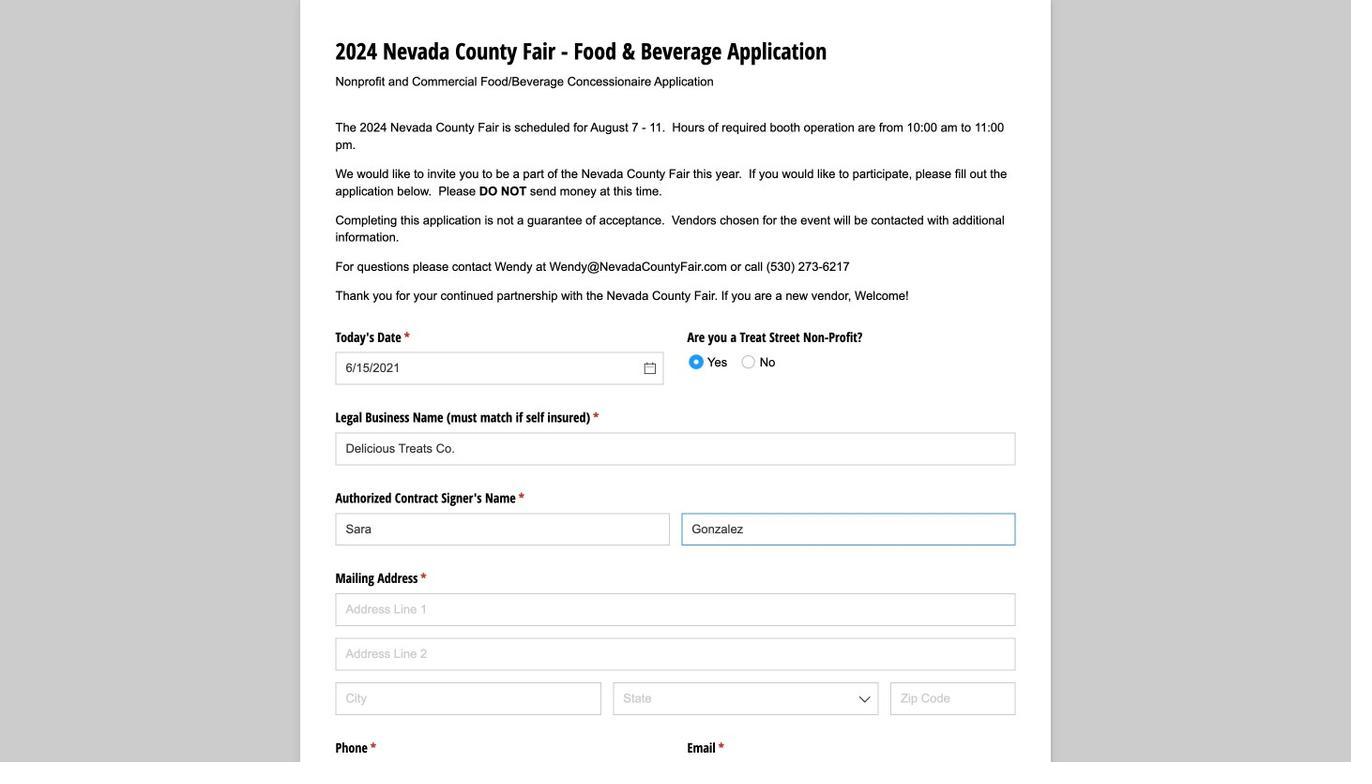 Task type: describe. For each thing, give the bounding box(es) containing it.
First text field
[[335, 513, 670, 546]]

Address Line 1 text field
[[335, 594, 1016, 627]]



Task type: locate. For each thing, give the bounding box(es) containing it.
Address Line 2 text field
[[335, 638, 1016, 671]]

Zip Code text field
[[890, 683, 1016, 716]]

None text field
[[335, 352, 664, 385], [335, 433, 1016, 466], [335, 352, 664, 385], [335, 433, 1016, 466]]

Last text field
[[681, 513, 1016, 546]]

None radio
[[683, 348, 740, 376], [735, 348, 775, 376], [683, 348, 740, 376], [735, 348, 775, 376]]

City text field
[[335, 683, 601, 716]]

State text field
[[613, 683, 879, 716]]



Task type: vqa. For each thing, say whether or not it's contained in the screenshot.
radio
yes



